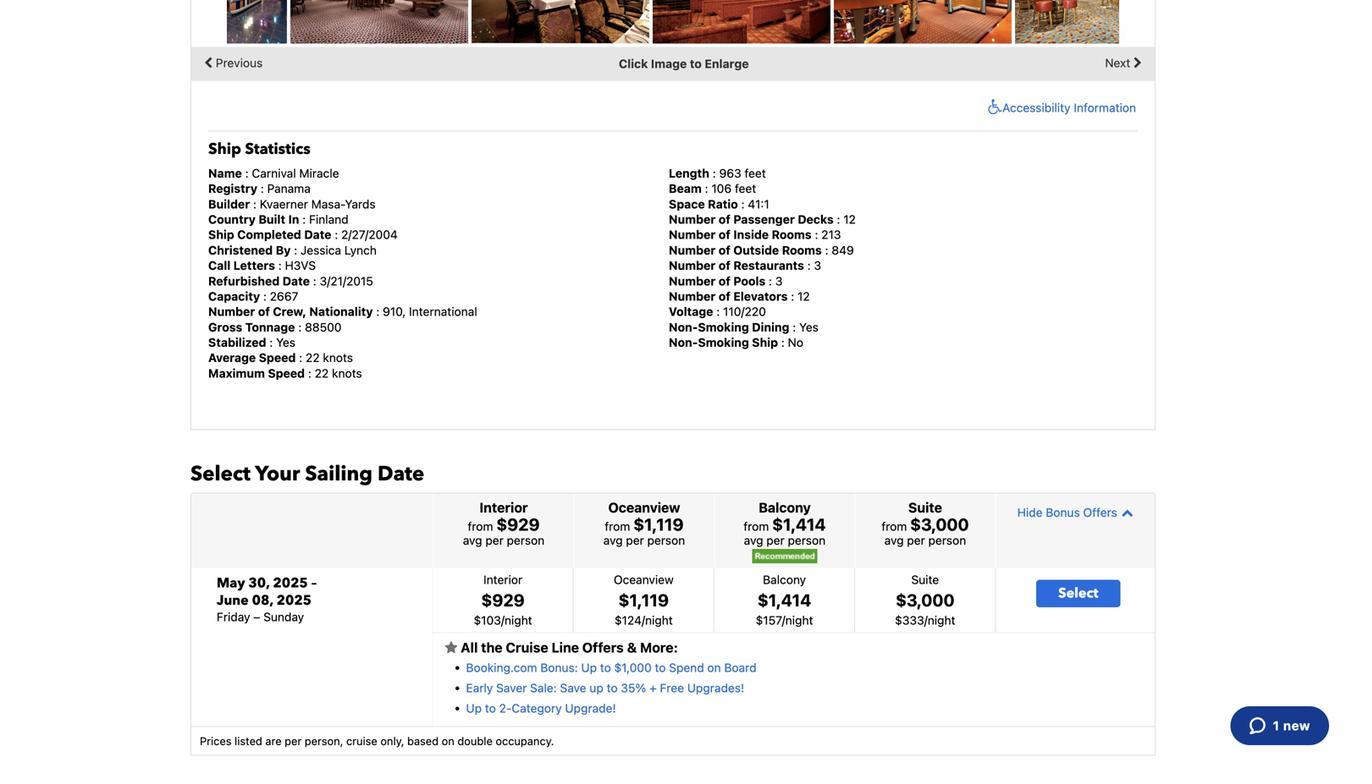 Task type: describe. For each thing, give the bounding box(es) containing it.
oceanview for from
[[608, 500, 680, 516]]

1 vertical spatial rooms
[[782, 243, 822, 257]]

963
[[719, 166, 741, 180]]

ratio
[[708, 197, 738, 211]]

interior from $929 avg per person
[[463, 500, 545, 548]]

$3,000 inside suite from $3,000 avg per person
[[910, 515, 969, 535]]

panama
[[267, 182, 311, 196]]

free
[[660, 682, 684, 696]]

night for $1,414
[[785, 614, 813, 628]]

balcony for $1,414
[[763, 573, 806, 587]]

click
[[619, 57, 648, 71]]

on inside booking.com bonus: up to $1,000 to spend on board early saver sale: save up to 35% + free upgrades! up to 2-category upgrade!
[[707, 661, 721, 675]]

balcony for from
[[759, 500, 811, 516]]

from for $1,119
[[605, 520, 630, 534]]

yes inside length : 963 feet beam : 106 feet space ratio : 41:1 number of passenger decks : 12 number of inside rooms : 213 number of outside rooms : 849 number of restaurants : 3 number of pools : 3 number of elevators : 12 voltage : 110/220 non-smoking dining : yes non-smoking ship : no
[[799, 320, 819, 334]]

decks
[[798, 213, 834, 226]]

by
[[276, 243, 291, 257]]

nick & nora's steakhouse image
[[472, 0, 649, 43]]

early
[[466, 682, 493, 696]]

booking.com bonus: up to $1,000 to spend on board early saver sale: save up to 35% + free upgrades! up to 2-category upgrade!
[[466, 661, 757, 716]]

phantom main lounge image
[[653, 0, 831, 43]]

finland
[[309, 213, 349, 226]]

$1,000
[[614, 661, 652, 675]]

of left outside
[[719, 243, 731, 257]]

sale:
[[530, 682, 557, 696]]

based
[[407, 735, 439, 748]]

of up "110/220"
[[719, 290, 731, 303]]

0 horizontal spatial up
[[466, 702, 482, 716]]

to inside navigation
[[690, 57, 702, 71]]

person for $1,119
[[647, 534, 685, 548]]

balcony from $1,414 avg per person
[[744, 500, 826, 548]]

bonus:
[[540, 661, 578, 675]]

213
[[821, 228, 841, 242]]

avg for $929
[[463, 534, 482, 548]]

mr. lucky's casino image
[[290, 0, 468, 43]]

0 vertical spatial rooms
[[772, 228, 812, 242]]

to down more:
[[655, 661, 666, 675]]

$103
[[474, 614, 501, 628]]

outside
[[733, 243, 779, 257]]

0 vertical spatial –
[[311, 574, 317, 593]]

accessibility
[[1003, 101, 1071, 115]]

of left pools
[[719, 274, 731, 288]]

red frog pub image
[[1015, 0, 1193, 43]]

friday
[[217, 610, 250, 624]]

cruise
[[346, 735, 377, 748]]

0 vertical spatial knots
[[323, 351, 353, 365]]

2025 right 30,
[[273, 574, 308, 593]]

length
[[669, 166, 709, 180]]

0 vertical spatial up
[[581, 661, 597, 675]]

106
[[712, 182, 732, 196]]

suite from $3,000 avg per person
[[882, 500, 969, 548]]

oceanview $1,119 $124 / night
[[614, 573, 674, 628]]

information
[[1074, 101, 1136, 115]]

1 vertical spatial 22
[[315, 367, 329, 381]]

name
[[208, 166, 242, 180]]

in
[[288, 213, 299, 226]]

1 smoking from the top
[[698, 320, 749, 334]]

booking.com bonus: up to $1,000 to spend on board link
[[466, 661, 757, 675]]

pools
[[733, 274, 766, 288]]

2667
[[270, 290, 298, 303]]

/ for $929
[[501, 614, 505, 628]]

to left 2-
[[485, 702, 496, 716]]

next
[[1105, 56, 1134, 70]]

listed
[[235, 735, 262, 748]]

30,
[[248, 574, 270, 593]]

country
[[208, 213, 256, 226]]

accessibility information link
[[984, 99, 1136, 116]]

save
[[560, 682, 586, 696]]

miracle
[[299, 166, 339, 180]]

statistics
[[245, 139, 310, 159]]

avg for $1,119
[[603, 534, 623, 548]]

prices
[[200, 735, 232, 748]]

$1,119 inside oceanview $1,119 $124 / night
[[619, 590, 669, 610]]

0 horizontal spatial 3
[[775, 274, 783, 288]]

0 vertical spatial speed
[[259, 351, 296, 365]]

elevators
[[733, 290, 788, 303]]

booking.com
[[466, 661, 537, 675]]

/ for $3,000
[[924, 614, 928, 628]]

+
[[649, 682, 657, 696]]

no
[[788, 336, 803, 350]]

night for $1,119
[[645, 614, 673, 628]]

$1,414 inside balcony $1,414 $157 / night
[[758, 590, 811, 610]]

beam
[[669, 182, 702, 196]]

910,
[[383, 305, 406, 319]]

click image to enlarge
[[619, 57, 749, 71]]

oceanview from $1,119 avg per person
[[603, 500, 685, 548]]

restaurants
[[733, 259, 804, 273]]

capacity
[[208, 290, 260, 303]]

/ for $1,414
[[782, 614, 785, 628]]

early saver sale: save up to 35% + free upgrades! link
[[466, 682, 744, 696]]

oceanview for $1,119
[[614, 573, 674, 587]]

hide
[[1017, 506, 1043, 520]]

lynch
[[344, 243, 377, 257]]

metropolis atrium image
[[109, 0, 287, 43]]

yes inside ship statistics name : carnival miracle registry : panama builder : kvaerner masa-yards country built in : finland ship completed date : 2/27/2004 christened by : jessica lynch call letters : h3vs refurbished date : 3/21/2015 capacity : 2667 number of crew, nationality : 910, international gross tonnage : 88500 stabilized : yes average speed : 22 knots maximum speed : 22 knots
[[276, 336, 296, 350]]

more:
[[640, 640, 678, 656]]

hide bonus offers
[[1017, 506, 1117, 520]]

all the cruise line offers & more:
[[458, 640, 678, 656]]

registry
[[208, 182, 257, 196]]

1 vertical spatial offers
[[582, 640, 624, 656]]

$3,000 inside suite $3,000 $333 / night
[[896, 590, 955, 610]]

0 vertical spatial feet
[[745, 166, 766, 180]]

&
[[627, 640, 637, 656]]

0 vertical spatial date
[[304, 228, 331, 242]]

image
[[651, 57, 687, 71]]

yards
[[345, 197, 376, 211]]

$157
[[756, 614, 782, 628]]

international
[[409, 305, 477, 319]]

sailing
[[305, 460, 373, 488]]

1 vertical spatial speed
[[268, 367, 305, 381]]

masa-
[[311, 197, 345, 211]]

3/21/2015
[[320, 274, 373, 288]]

1 vertical spatial ship
[[208, 228, 234, 242]]

of down ratio on the top
[[719, 213, 731, 226]]

of left restaurants
[[719, 259, 731, 273]]

next link
[[1105, 50, 1146, 76]]

person,
[[305, 735, 343, 748]]

space
[[669, 197, 705, 211]]

previous
[[213, 56, 263, 70]]

$333
[[895, 614, 924, 628]]



Task type: vqa. For each thing, say whether or not it's contained in the screenshot.
35%
yes



Task type: locate. For each thing, give the bounding box(es) containing it.
4 avg from the left
[[885, 534, 904, 548]]

category
[[512, 702, 562, 716]]

chevron up image
[[1117, 507, 1133, 519]]

on up upgrades!
[[707, 661, 721, 675]]

night for $929
[[505, 614, 532, 628]]

board
[[724, 661, 757, 675]]

1 vertical spatial select
[[1058, 585, 1099, 603]]

1 / from the left
[[501, 614, 505, 628]]

select left your
[[191, 460, 251, 488]]

1 vertical spatial $1,414
[[758, 590, 811, 610]]

passenger
[[733, 213, 795, 226]]

person for $1,414
[[788, 534, 826, 548]]

$929 up interior $929 $103 / night
[[496, 515, 540, 535]]

offers up booking.com bonus: up to $1,000 to spend on board link
[[582, 640, 624, 656]]

double
[[457, 735, 493, 748]]

from up interior $929 $103 / night
[[468, 520, 493, 534]]

per for $929
[[485, 534, 504, 548]]

0 horizontal spatial –
[[253, 610, 260, 624]]

2 non- from the top
[[669, 336, 698, 350]]

110/220
[[723, 305, 766, 319]]

1 vertical spatial knots
[[332, 367, 362, 381]]

night for $3,000
[[928, 614, 955, 628]]

per for $3,000
[[907, 534, 925, 548]]

1 from from the left
[[468, 520, 493, 534]]

suite $3,000 $333 / night
[[895, 573, 955, 628]]

photo gallery image
[[834, 0, 1012, 43]]

stabilized
[[208, 336, 266, 350]]

per up the recommended image
[[767, 534, 785, 548]]

avg up the recommended image
[[744, 534, 763, 548]]

0 vertical spatial interior
[[480, 500, 528, 516]]

2 vertical spatial date
[[378, 460, 424, 488]]

$1,414 up the recommended image
[[772, 515, 826, 535]]

balcony up the recommended image
[[759, 500, 811, 516]]

4 night from the left
[[928, 614, 955, 628]]

balcony $1,414 $157 / night
[[756, 573, 813, 628]]

1 avg from the left
[[463, 534, 482, 548]]

2 avg from the left
[[603, 534, 623, 548]]

balcony inside balcony from $1,414 avg per person
[[759, 500, 811, 516]]

night inside suite $3,000 $333 / night
[[928, 614, 955, 628]]

feet up "41:1"
[[735, 182, 756, 196]]

3
[[814, 259, 821, 273], [775, 274, 783, 288]]

knots
[[323, 351, 353, 365], [332, 367, 362, 381]]

$1,119 up $124
[[619, 590, 669, 610]]

2/27/2004
[[341, 228, 398, 242]]

from up the recommended image
[[744, 520, 769, 534]]

3 avg from the left
[[744, 534, 763, 548]]

$1,119 up oceanview $1,119 $124 / night
[[633, 515, 684, 535]]

1 vertical spatial yes
[[276, 336, 296, 350]]

avg inside interior from $929 avg per person
[[463, 534, 482, 548]]

88500
[[305, 320, 342, 334]]

2 person from the left
[[647, 534, 685, 548]]

saver
[[496, 682, 527, 696]]

3 down decks
[[814, 259, 821, 273]]

2 night from the left
[[645, 614, 673, 628]]

2 vertical spatial ship
[[752, 336, 778, 350]]

photo gallery image thumbnails navigation
[[191, 47, 1155, 81]]

– right 08,
[[311, 574, 317, 593]]

inside
[[733, 228, 769, 242]]

night inside oceanview $1,119 $124 / night
[[645, 614, 673, 628]]

average
[[208, 351, 256, 365]]

0 vertical spatial $929
[[496, 515, 540, 535]]

upgrades!
[[687, 682, 744, 696]]

2025 right 08,
[[277, 592, 312, 611]]

–
[[311, 574, 317, 593], [253, 610, 260, 624]]

to
[[690, 57, 702, 71], [600, 661, 611, 675], [655, 661, 666, 675], [607, 682, 618, 696], [485, 702, 496, 716]]

line
[[552, 640, 579, 656]]

0 vertical spatial suite
[[908, 500, 942, 516]]

1 vertical spatial interior
[[484, 573, 523, 587]]

offers inside hide bonus offers link
[[1083, 506, 1117, 520]]

per inside balcony from $1,414 avg per person
[[767, 534, 785, 548]]

1 horizontal spatial on
[[707, 661, 721, 675]]

3 / from the left
[[782, 614, 785, 628]]

your
[[255, 460, 300, 488]]

interior inside interior from $929 avg per person
[[480, 500, 528, 516]]

interior for $929
[[484, 573, 523, 587]]

date up jessica
[[304, 228, 331, 242]]

of inside ship statistics name : carnival miracle registry : panama builder : kvaerner masa-yards country built in : finland ship completed date : 2/27/2004 christened by : jessica lynch call letters : h3vs refurbished date : 3/21/2015 capacity : 2667 number of crew, nationality : 910, international gross tonnage : 88500 stabilized : yes average speed : 22 knots maximum speed : 22 knots
[[258, 305, 270, 319]]

to right up
[[607, 682, 618, 696]]

upgrade!
[[565, 702, 616, 716]]

voltage
[[669, 305, 713, 319]]

3 person from the left
[[788, 534, 826, 548]]

per inside the oceanview from $1,119 avg per person
[[626, 534, 644, 548]]

$1,119
[[633, 515, 684, 535], [619, 590, 669, 610]]

avg for $1,414
[[744, 534, 763, 548]]

the
[[481, 640, 503, 656]]

per up interior $929 $103 / night
[[485, 534, 504, 548]]

avg up interior $929 $103 / night
[[463, 534, 482, 548]]

night inside interior $929 $103 / night
[[505, 614, 532, 628]]

yes up no
[[799, 320, 819, 334]]

1 vertical spatial suite
[[911, 573, 939, 587]]

tonnage
[[245, 320, 295, 334]]

0 vertical spatial non-
[[669, 320, 698, 334]]

select for select
[[1058, 585, 1099, 603]]

12
[[844, 213, 856, 226], [798, 290, 810, 303]]

:
[[245, 166, 249, 180], [713, 166, 716, 180], [261, 182, 264, 196], [705, 182, 708, 196], [253, 197, 257, 211], [741, 197, 745, 211], [302, 213, 306, 226], [837, 213, 840, 226], [335, 228, 338, 242], [815, 228, 818, 242], [294, 243, 297, 257], [825, 243, 829, 257], [278, 259, 282, 273], [807, 259, 811, 273], [313, 274, 316, 288], [769, 274, 772, 288], [263, 290, 267, 303], [791, 290, 794, 303], [376, 305, 380, 319], [717, 305, 720, 319], [298, 320, 302, 334], [793, 320, 796, 334], [270, 336, 273, 350], [781, 336, 785, 350], [299, 351, 302, 365], [308, 367, 311, 381]]

2 / from the left
[[642, 614, 645, 628]]

letters
[[233, 259, 275, 273]]

crew,
[[273, 305, 306, 319]]

ship down country
[[208, 228, 234, 242]]

0 vertical spatial 3
[[814, 259, 821, 273]]

up up up
[[581, 661, 597, 675]]

$3,000 up $333
[[896, 590, 955, 610]]

1 night from the left
[[505, 614, 532, 628]]

enlarge
[[705, 57, 749, 71]]

select
[[191, 460, 251, 488], [1058, 585, 1099, 603]]

4 / from the left
[[924, 614, 928, 628]]

1 horizontal spatial select
[[1058, 585, 1099, 603]]

1 horizontal spatial 12
[[844, 213, 856, 226]]

1 vertical spatial smoking
[[698, 336, 749, 350]]

person inside balcony from $1,414 avg per person
[[788, 534, 826, 548]]

ship up name
[[208, 139, 241, 159]]

from for $3,000
[[882, 520, 907, 534]]

kvaerner
[[260, 197, 308, 211]]

0 horizontal spatial select
[[191, 460, 251, 488]]

night inside balcony $1,414 $157 / night
[[785, 614, 813, 628]]

sunday
[[263, 610, 304, 624]]

1 horizontal spatial up
[[581, 661, 597, 675]]

interior $929 $103 / night
[[474, 573, 532, 628]]

per up oceanview $1,119 $124 / night
[[626, 534, 644, 548]]

spend
[[669, 661, 704, 675]]

avg up suite $3,000 $333 / night
[[885, 534, 904, 548]]

dining
[[752, 320, 789, 334]]

person for $929
[[507, 534, 545, 548]]

2 from from the left
[[605, 520, 630, 534]]

ship statistics name : carnival miracle registry : panama builder : kvaerner masa-yards country built in : finland ship completed date : 2/27/2004 christened by : jessica lynch call letters : h3vs refurbished date : 3/21/2015 capacity : 2667 number of crew, nationality : 910, international gross tonnage : 88500 stabilized : yes average speed : 22 knots maximum speed : 22 knots
[[208, 139, 477, 381]]

rooms
[[772, 228, 812, 242], [782, 243, 822, 257]]

interior inside interior $929 $103 / night
[[484, 573, 523, 587]]

2025
[[273, 574, 308, 593], [277, 592, 312, 611]]

rooms down the 213 on the right top of the page
[[782, 243, 822, 257]]

0 vertical spatial oceanview
[[608, 500, 680, 516]]

per inside suite from $3,000 avg per person
[[907, 534, 925, 548]]

up
[[590, 682, 603, 696]]

balcony
[[759, 500, 811, 516], [763, 573, 806, 587]]

may 30, 2025 – june 08, 2025 friday – sunday
[[217, 574, 317, 624]]

0 vertical spatial 12
[[844, 213, 856, 226]]

suite for $333
[[911, 573, 939, 587]]

0 horizontal spatial 12
[[798, 290, 810, 303]]

0 horizontal spatial offers
[[582, 640, 624, 656]]

length : 963 feet beam : 106 feet space ratio : 41:1 number of passenger decks : 12 number of inside rooms : 213 number of outside rooms : 849 number of restaurants : 3 number of pools : 3 number of elevators : 12 voltage : 110/220 non-smoking dining : yes non-smoking ship : no
[[669, 166, 856, 350]]

hide bonus offers link
[[1000, 498, 1151, 528]]

chevron left image
[[204, 50, 213, 76]]

from inside suite from $3,000 avg per person
[[882, 520, 907, 534]]

1 horizontal spatial 3
[[814, 259, 821, 273]]

41:1
[[748, 197, 769, 211]]

cruise
[[506, 640, 548, 656]]

0 vertical spatial yes
[[799, 320, 819, 334]]

1 non- from the top
[[669, 320, 698, 334]]

to up early saver sale: save up to 35% + free upgrades! link in the bottom of the page
[[600, 661, 611, 675]]

built
[[259, 213, 285, 226]]

3 night from the left
[[785, 614, 813, 628]]

are
[[265, 735, 282, 748]]

oceanview inside the oceanview from $1,119 avg per person
[[608, 500, 680, 516]]

1 vertical spatial $1,119
[[619, 590, 669, 610]]

avg up oceanview $1,119 $124 / night
[[603, 534, 623, 548]]

up to 2-category upgrade! link
[[466, 702, 616, 716]]

1 vertical spatial $3,000
[[896, 590, 955, 610]]

balcony down the recommended image
[[763, 573, 806, 587]]

number inside ship statistics name : carnival miracle registry : panama builder : kvaerner masa-yards country built in : finland ship completed date : 2/27/2004 christened by : jessica lynch call letters : h3vs refurbished date : 3/21/2015 capacity : 2667 number of crew, nationality : 910, international gross tonnage : 88500 stabilized : yes average speed : 22 knots maximum speed : 22 knots
[[208, 305, 255, 319]]

only,
[[380, 735, 404, 748]]

completed
[[237, 228, 301, 242]]

recommended image
[[752, 549, 817, 564]]

smoking
[[698, 320, 749, 334], [698, 336, 749, 350]]

4 person from the left
[[928, 534, 966, 548]]

$3,000
[[910, 515, 969, 535], [896, 590, 955, 610]]

1 vertical spatial $929
[[481, 590, 525, 610]]

1 horizontal spatial –
[[311, 574, 317, 593]]

select link
[[1036, 580, 1121, 608]]

person up the recommended image
[[788, 534, 826, 548]]

1 vertical spatial –
[[253, 610, 260, 624]]

/
[[501, 614, 505, 628], [642, 614, 645, 628], [782, 614, 785, 628], [924, 614, 928, 628]]

from up oceanview $1,119 $124 / night
[[605, 520, 630, 534]]

/ inside balcony $1,414 $157 / night
[[782, 614, 785, 628]]

$929 up $103 on the left bottom of page
[[481, 590, 525, 610]]

interior
[[480, 500, 528, 516], [484, 573, 523, 587]]

interior for from
[[480, 500, 528, 516]]

h3vs
[[285, 259, 316, 273]]

2 smoking from the top
[[698, 336, 749, 350]]

call
[[208, 259, 231, 273]]

night right $333
[[928, 614, 955, 628]]

avg for $3,000
[[885, 534, 904, 548]]

$1,414 inside balcony from $1,414 avg per person
[[772, 515, 826, 535]]

1 vertical spatial feet
[[735, 182, 756, 196]]

$929 inside interior $929 $103 / night
[[481, 590, 525, 610]]

per for $1,414
[[767, 534, 785, 548]]

from for $929
[[468, 520, 493, 534]]

on right based
[[442, 735, 454, 748]]

yes
[[799, 320, 819, 334], [276, 336, 296, 350]]

ship
[[208, 139, 241, 159], [208, 228, 234, 242], [752, 336, 778, 350]]

night up more:
[[645, 614, 673, 628]]

suite inside suite from $3,000 avg per person
[[908, 500, 942, 516]]

date right 'sailing'
[[378, 460, 424, 488]]

person
[[507, 534, 545, 548], [647, 534, 685, 548], [788, 534, 826, 548], [928, 534, 966, 548]]

offers right bonus
[[1083, 506, 1117, 520]]

suite inside suite $3,000 $333 / night
[[911, 573, 939, 587]]

wheelchair image
[[984, 99, 1003, 116]]

occupancy.
[[496, 735, 554, 748]]

0 vertical spatial balcony
[[759, 500, 811, 516]]

12 right elevators
[[798, 290, 810, 303]]

of up tonnage
[[258, 305, 270, 319]]

12 up "849"
[[844, 213, 856, 226]]

person up interior $929 $103 / night
[[507, 534, 545, 548]]

1 horizontal spatial offers
[[1083, 506, 1117, 520]]

1 person from the left
[[507, 534, 545, 548]]

avg inside suite from $3,000 avg per person
[[885, 534, 904, 548]]

3 down restaurants
[[775, 274, 783, 288]]

0 vertical spatial $1,414
[[772, 515, 826, 535]]

select down hide bonus offers link
[[1058, 585, 1099, 603]]

1 vertical spatial oceanview
[[614, 573, 674, 587]]

from for $1,414
[[744, 520, 769, 534]]

person up suite $3,000 $333 / night
[[928, 534, 966, 548]]

$1,414 up $157
[[758, 590, 811, 610]]

1 vertical spatial balcony
[[763, 573, 806, 587]]

849
[[832, 243, 854, 257]]

$124
[[615, 614, 642, 628]]

speed
[[259, 351, 296, 365], [268, 367, 305, 381]]

22
[[306, 351, 320, 365], [315, 367, 329, 381]]

0 vertical spatial ship
[[208, 139, 241, 159]]

oceanview
[[608, 500, 680, 516], [614, 573, 674, 587]]

person inside the oceanview from $1,119 avg per person
[[647, 534, 685, 548]]

1 vertical spatial up
[[466, 702, 482, 716]]

yes down tonnage
[[276, 336, 296, 350]]

chevron right image
[[1134, 50, 1142, 76]]

nationality
[[309, 305, 373, 319]]

may
[[217, 574, 245, 593]]

$3,000 up suite $3,000 $333 / night
[[910, 515, 969, 535]]

0 horizontal spatial yes
[[276, 336, 296, 350]]

3 from from the left
[[744, 520, 769, 534]]

from up suite $3,000 $333 / night
[[882, 520, 907, 534]]

1 vertical spatial date
[[283, 274, 310, 288]]

up down early on the left bottom of page
[[466, 702, 482, 716]]

night right $157
[[785, 614, 813, 628]]

person up oceanview $1,119 $124 / night
[[647, 534, 685, 548]]

0 horizontal spatial on
[[442, 735, 454, 748]]

feet right 963
[[745, 166, 766, 180]]

date down h3vs
[[283, 274, 310, 288]]

star image
[[445, 642, 458, 655]]

0 vertical spatial $3,000
[[910, 515, 969, 535]]

non-
[[669, 320, 698, 334], [669, 336, 698, 350]]

/ inside interior $929 $103 / night
[[501, 614, 505, 628]]

balcony inside balcony $1,414 $157 / night
[[763, 573, 806, 587]]

of left inside
[[719, 228, 731, 242]]

0 vertical spatial smoking
[[698, 320, 749, 334]]

accessibility information
[[1003, 101, 1136, 115]]

/ inside oceanview $1,119 $124 / night
[[642, 614, 645, 628]]

35%
[[621, 682, 646, 696]]

2-
[[499, 702, 512, 716]]

1 vertical spatial on
[[442, 735, 454, 748]]

0 vertical spatial offers
[[1083, 506, 1117, 520]]

suite for $3,000
[[908, 500, 942, 516]]

avg inside balcony from $1,414 avg per person
[[744, 534, 763, 548]]

1 vertical spatial 3
[[775, 274, 783, 288]]

person for $3,000
[[928, 534, 966, 548]]

night up cruise
[[505, 614, 532, 628]]

person inside interior from $929 avg per person
[[507, 534, 545, 548]]

avg inside the oceanview from $1,119 avg per person
[[603, 534, 623, 548]]

0 vertical spatial on
[[707, 661, 721, 675]]

from inside the oceanview from $1,119 avg per person
[[605, 520, 630, 534]]

from inside interior from $929 avg per person
[[468, 520, 493, 534]]

1 vertical spatial non-
[[669, 336, 698, 350]]

$929 inside interior from $929 avg per person
[[496, 515, 540, 535]]

0 vertical spatial select
[[191, 460, 251, 488]]

0 vertical spatial $1,119
[[633, 515, 684, 535]]

0 vertical spatial 22
[[306, 351, 320, 365]]

rooms down decks
[[772, 228, 812, 242]]

1 horizontal spatial yes
[[799, 320, 819, 334]]

select for select your sailing date
[[191, 460, 251, 488]]

per up suite $3,000 $333 / night
[[907, 534, 925, 548]]

per inside interior from $929 avg per person
[[485, 534, 504, 548]]

/ inside suite $3,000 $333 / night
[[924, 614, 928, 628]]

person inside suite from $3,000 avg per person
[[928, 534, 966, 548]]

suite
[[908, 500, 942, 516], [911, 573, 939, 587]]

– right friday
[[253, 610, 260, 624]]

per for $1,119
[[626, 534, 644, 548]]

to right "image"
[[690, 57, 702, 71]]

previous link
[[200, 50, 263, 76]]

per right are
[[285, 735, 302, 748]]

1 vertical spatial 12
[[798, 290, 810, 303]]

maximum
[[208, 367, 265, 381]]

ship down "dining"
[[752, 336, 778, 350]]

from inside balcony from $1,414 avg per person
[[744, 520, 769, 534]]

christened
[[208, 243, 273, 257]]

4 from from the left
[[882, 520, 907, 534]]

$1,119 inside the oceanview from $1,119 avg per person
[[633, 515, 684, 535]]

ship inside length : 963 feet beam : 106 feet space ratio : 41:1 number of passenger decks : 12 number of inside rooms : 213 number of outside rooms : 849 number of restaurants : 3 number of pools : 3 number of elevators : 12 voltage : 110/220 non-smoking dining : yes non-smoking ship : no
[[752, 336, 778, 350]]

builder
[[208, 197, 250, 211]]

/ for $1,119
[[642, 614, 645, 628]]



